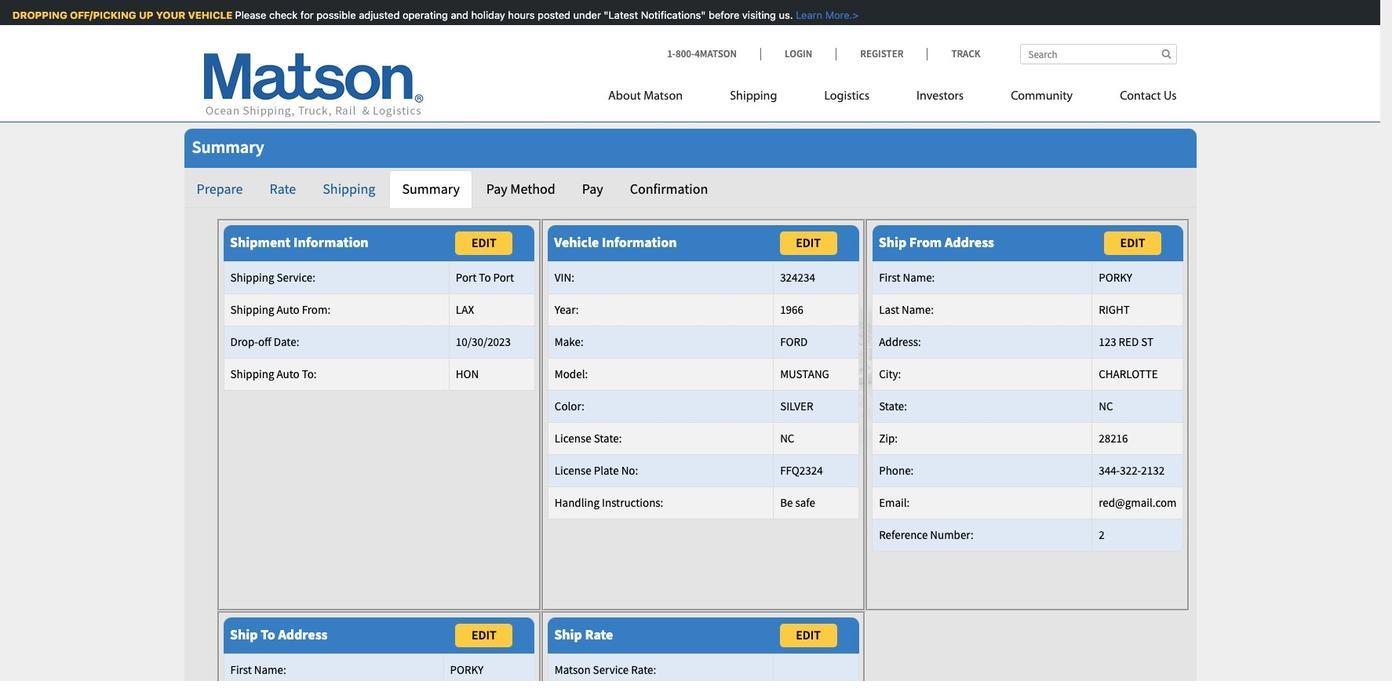 Task type: vqa. For each thing, say whether or not it's contained in the screenshot.
"Handling" on the bottom left of page
yes



Task type: locate. For each thing, give the bounding box(es) containing it.
shipping down drop-
[[230, 366, 274, 381]]

1 pay from the left
[[486, 180, 508, 198]]

please
[[233, 9, 264, 21]]

to:
[[302, 366, 317, 381]]

2 license from the top
[[555, 463, 591, 478]]

0 horizontal spatial to
[[261, 626, 275, 644]]

0 horizontal spatial port
[[456, 270, 477, 285]]

community link
[[987, 82, 1096, 115]]

rate up shipment information
[[270, 180, 296, 198]]

2 horizontal spatial ship
[[879, 233, 907, 251]]

1 horizontal spatial shipping link
[[706, 82, 801, 115]]

more.>
[[823, 9, 857, 21]]

None submit
[[455, 231, 513, 255], [780, 231, 837, 255], [1104, 231, 1161, 255], [455, 624, 513, 647], [780, 624, 837, 647], [455, 231, 513, 255], [780, 231, 837, 255], [1104, 231, 1161, 255], [455, 624, 513, 647], [780, 624, 837, 647]]

nc up 28216
[[1099, 398, 1113, 413]]

shipping down 4matson in the top of the page
[[730, 90, 777, 103]]

first up last
[[879, 270, 900, 285]]

drop-off date:
[[230, 334, 299, 349]]

1 vertical spatial shipping link
[[310, 170, 388, 208]]

0 vertical spatial nc
[[1099, 398, 1113, 413]]

2 auto from the top
[[277, 366, 300, 381]]

no:
[[621, 463, 638, 478]]

name:
[[903, 270, 935, 285], [902, 302, 934, 317], [254, 662, 286, 677]]

shipping link right rate link
[[310, 170, 388, 208]]

email:
[[879, 495, 910, 510]]

information up service:
[[294, 233, 369, 251]]

state:
[[879, 398, 907, 413], [594, 431, 622, 446]]

2 information from the left
[[602, 233, 677, 251]]

silver
[[780, 398, 813, 413]]

shipping for shipping auto to:
[[230, 366, 274, 381]]

handling
[[555, 495, 600, 510]]

first name: down ship to address
[[230, 662, 286, 677]]

1 horizontal spatial nc
[[1099, 398, 1113, 413]]

1 vertical spatial to
[[261, 626, 275, 644]]

1 vertical spatial nc
[[780, 431, 795, 446]]

322-
[[1120, 463, 1141, 478]]

0 horizontal spatial porky
[[450, 662, 484, 677]]

pay
[[486, 180, 508, 198], [582, 180, 603, 198]]

prepare
[[197, 180, 243, 198]]

ship for ship from address
[[879, 233, 907, 251]]

reference number:
[[879, 527, 974, 542]]

shipping for shipping auto from:
[[230, 302, 274, 317]]

summary link
[[390, 170, 472, 208]]

shipping link down 4matson in the top of the page
[[706, 82, 801, 115]]

porky
[[1099, 270, 1132, 285], [450, 662, 484, 677]]

license for license plate no:
[[555, 463, 591, 478]]

2132
[[1141, 463, 1165, 478]]

shipping down shipment
[[230, 270, 274, 285]]

0 vertical spatial to
[[479, 270, 491, 285]]

1 horizontal spatial state:
[[879, 398, 907, 413]]

0 vertical spatial auto
[[277, 302, 300, 317]]

first down ship to address
[[230, 662, 252, 677]]

0 vertical spatial first name:
[[879, 270, 935, 285]]

from
[[909, 233, 942, 251]]

matson down 'ship rate'
[[555, 662, 591, 677]]

1966
[[780, 302, 804, 317]]

1 vertical spatial address
[[278, 626, 328, 644]]

ship
[[879, 233, 907, 251], [230, 626, 258, 644], [554, 626, 582, 644]]

address for ship to address
[[278, 626, 328, 644]]

last name:
[[879, 302, 934, 317]]

0 horizontal spatial summary
[[192, 136, 264, 158]]

up
[[137, 9, 151, 21]]

last
[[879, 302, 899, 317]]

shipping auto to:
[[230, 366, 317, 381]]

0 horizontal spatial rate
[[270, 180, 296, 198]]

model:
[[555, 366, 588, 381]]

auto left from:
[[277, 302, 300, 317]]

license up handling
[[555, 463, 591, 478]]

auto left the to:
[[277, 366, 300, 381]]

0 horizontal spatial ship
[[230, 626, 258, 644]]

1 horizontal spatial rate
[[585, 626, 613, 644]]

license state:
[[555, 431, 622, 446]]

1 vertical spatial auto
[[277, 366, 300, 381]]

rate:
[[631, 662, 656, 677]]

state: up plate
[[594, 431, 622, 446]]

0 vertical spatial name:
[[903, 270, 935, 285]]

shipping up drop-
[[230, 302, 274, 317]]

summary
[[192, 136, 264, 158], [402, 180, 460, 198]]

1 vertical spatial first name:
[[230, 662, 286, 677]]

pay       method
[[486, 180, 555, 198]]

auto
[[277, 302, 300, 317], [277, 366, 300, 381]]

0 vertical spatial license
[[555, 431, 591, 446]]

0 horizontal spatial shipping link
[[310, 170, 388, 208]]

1 horizontal spatial address
[[945, 233, 994, 251]]

visiting
[[740, 9, 774, 21]]

1 horizontal spatial port
[[493, 270, 514, 285]]

contact us link
[[1096, 82, 1177, 115]]

auto for to:
[[277, 366, 300, 381]]

search image
[[1162, 49, 1171, 59]]

pay up vehicle
[[582, 180, 603, 198]]

investors link
[[893, 82, 987, 115]]

city:
[[879, 366, 901, 381]]

123
[[1099, 334, 1116, 349]]

information down confirmation link
[[602, 233, 677, 251]]

0 vertical spatial address
[[945, 233, 994, 251]]

before
[[707, 9, 737, 21]]

name: down ship to address
[[254, 662, 286, 677]]

123 red st
[[1099, 334, 1154, 349]]

learn
[[794, 9, 820, 21]]

name: right last
[[902, 302, 934, 317]]

drop-
[[230, 334, 258, 349]]

posted
[[536, 9, 569, 21]]

matson right the about
[[644, 90, 683, 103]]

1 horizontal spatial matson
[[644, 90, 683, 103]]

1 horizontal spatial porky
[[1099, 270, 1132, 285]]

port
[[456, 270, 477, 285], [493, 270, 514, 285]]

pay       method link
[[474, 170, 568, 208]]

1 vertical spatial name:
[[902, 302, 934, 317]]

1 license from the top
[[555, 431, 591, 446]]

name: for first name:
[[902, 302, 934, 317]]

blue matson logo with ocean, shipping, truck, rail and logistics written beneath it. image
[[204, 54, 423, 118]]

0 vertical spatial state:
[[879, 398, 907, 413]]

2 vertical spatial name:
[[254, 662, 286, 677]]

1 vertical spatial first
[[230, 662, 252, 677]]

0 horizontal spatial matson
[[555, 662, 591, 677]]

2 port from the left
[[493, 270, 514, 285]]

1 horizontal spatial ship
[[554, 626, 582, 644]]

register
[[860, 47, 904, 60]]

holiday
[[469, 9, 503, 21]]

to for ship
[[261, 626, 275, 644]]

0 horizontal spatial first
[[230, 662, 252, 677]]

to
[[479, 270, 491, 285], [261, 626, 275, 644]]

rate up matson service rate:
[[585, 626, 613, 644]]

shipment information
[[230, 233, 369, 251]]

0 horizontal spatial pay
[[486, 180, 508, 198]]

1 auto from the top
[[277, 302, 300, 317]]

0 vertical spatial shipping link
[[706, 82, 801, 115]]

1-
[[667, 47, 676, 60]]

address
[[945, 233, 994, 251], [278, 626, 328, 644]]

shipping service:
[[230, 270, 315, 285]]

pay for pay       method
[[486, 180, 508, 198]]

1 horizontal spatial first name:
[[879, 270, 935, 285]]

phone:
[[879, 463, 914, 478]]

1 vertical spatial state:
[[594, 431, 622, 446]]

1 horizontal spatial first
[[879, 270, 900, 285]]

information for shipment information
[[294, 233, 369, 251]]

None search field
[[1020, 44, 1177, 64]]

0 vertical spatial porky
[[1099, 270, 1132, 285]]

0 horizontal spatial state:
[[594, 431, 622, 446]]

contact
[[1120, 90, 1161, 103]]

state: down city:
[[879, 398, 907, 413]]

information
[[294, 233, 369, 251], [602, 233, 677, 251]]

nc down silver
[[780, 431, 795, 446]]

0 vertical spatial matson
[[644, 90, 683, 103]]

instructions:
[[602, 495, 663, 510]]

0 horizontal spatial first name:
[[230, 662, 286, 677]]

1 vertical spatial license
[[555, 463, 591, 478]]

matson
[[644, 90, 683, 103], [555, 662, 591, 677]]

1 information from the left
[[294, 233, 369, 251]]

1 horizontal spatial pay
[[582, 180, 603, 198]]

1 horizontal spatial to
[[479, 270, 491, 285]]

name: up last name:
[[903, 270, 935, 285]]

nc
[[1099, 398, 1113, 413], [780, 431, 795, 446]]

0 horizontal spatial information
[[294, 233, 369, 251]]

10/30/2023
[[456, 334, 511, 349]]

login
[[785, 47, 812, 60]]

auto for from:
[[277, 302, 300, 317]]

port up lax at the top of the page
[[456, 270, 477, 285]]

first name:
[[879, 270, 935, 285], [230, 662, 286, 677]]

shipping link
[[706, 82, 801, 115], [310, 170, 388, 208]]

first name: up last name:
[[879, 270, 935, 285]]

port to port
[[456, 270, 514, 285]]

0 vertical spatial rate
[[270, 180, 296, 198]]

1 horizontal spatial summary
[[402, 180, 460, 198]]

license down color:
[[555, 431, 591, 446]]

2 pay from the left
[[582, 180, 603, 198]]

shipping right rate link
[[323, 180, 375, 198]]

344-
[[1099, 463, 1120, 478]]

0 vertical spatial first
[[879, 270, 900, 285]]

nc for license state:
[[780, 431, 795, 446]]

year:
[[555, 302, 579, 317]]

handling instructions:
[[555, 495, 663, 510]]

pay left method
[[486, 180, 508, 198]]

0 horizontal spatial address
[[278, 626, 328, 644]]

license
[[555, 431, 591, 446], [555, 463, 591, 478]]

1 vertical spatial porky
[[450, 662, 484, 677]]

st
[[1141, 334, 1154, 349]]

port left vin: on the top left of page
[[493, 270, 514, 285]]

shipping auto from:
[[230, 302, 330, 317]]

0 horizontal spatial nc
[[780, 431, 795, 446]]

ffq2324
[[780, 463, 823, 478]]

1 horizontal spatial information
[[602, 233, 677, 251]]



Task type: describe. For each thing, give the bounding box(es) containing it.
344-322-2132
[[1099, 463, 1165, 478]]

shipping inside top menu navigation
[[730, 90, 777, 103]]

track link
[[927, 47, 981, 60]]

vehicle
[[186, 9, 230, 21]]

pay for pay
[[582, 180, 603, 198]]

register link
[[836, 47, 927, 60]]

"latest
[[602, 9, 636, 21]]

dropping
[[10, 9, 65, 21]]

color:
[[555, 398, 584, 413]]

to for port
[[479, 270, 491, 285]]

for
[[298, 9, 312, 21]]

under
[[571, 9, 599, 21]]

learn more.> link
[[791, 9, 857, 21]]

name: for ship to address
[[254, 662, 286, 677]]

from:
[[302, 302, 330, 317]]

us
[[1164, 90, 1177, 103]]

about
[[608, 90, 641, 103]]

operating
[[401, 9, 446, 21]]

login link
[[760, 47, 836, 60]]

about matson link
[[608, 82, 706, 115]]

off
[[258, 334, 271, 349]]

confirmation
[[630, 180, 708, 198]]

prepare link
[[184, 170, 255, 208]]

hours
[[506, 9, 533, 21]]

community
[[1011, 90, 1073, 103]]

zip:
[[879, 431, 898, 446]]

ship to address
[[230, 626, 328, 644]]

matson inside top menu navigation
[[644, 90, 683, 103]]

address:
[[879, 334, 921, 349]]

track
[[951, 47, 981, 60]]

324234
[[780, 270, 815, 285]]

pay link
[[570, 170, 616, 208]]

be
[[780, 495, 793, 510]]

vehicle information
[[554, 233, 677, 251]]

red
[[1119, 334, 1139, 349]]

rate link
[[257, 170, 309, 208]]

1 vertical spatial summary
[[402, 180, 460, 198]]

service:
[[277, 270, 315, 285]]

2
[[1099, 527, 1105, 542]]

check
[[267, 9, 296, 21]]

date:
[[274, 334, 299, 349]]

address for ship from address
[[945, 233, 994, 251]]

1 vertical spatial matson
[[555, 662, 591, 677]]

ship from address
[[879, 233, 994, 251]]

shipment
[[230, 233, 291, 251]]

shipping for the bottommost shipping link
[[323, 180, 375, 198]]

nc for state:
[[1099, 398, 1113, 413]]

contact us
[[1120, 90, 1177, 103]]

800-
[[676, 47, 695, 60]]

shipping for shipping service:
[[230, 270, 274, 285]]

lax
[[456, 302, 474, 317]]

top menu navigation
[[608, 82, 1177, 115]]

license plate no:
[[555, 463, 638, 478]]

notifications"
[[639, 9, 704, 21]]

us.
[[777, 9, 791, 21]]

reference
[[879, 527, 928, 542]]

service
[[593, 662, 629, 677]]

mustang
[[780, 366, 829, 381]]

method
[[510, 180, 555, 198]]

vin:
[[555, 270, 574, 285]]

be safe
[[780, 495, 815, 510]]

28216
[[1099, 431, 1128, 446]]

vehicle
[[554, 233, 599, 251]]

1 vertical spatial rate
[[585, 626, 613, 644]]

ford
[[780, 334, 808, 349]]

number:
[[930, 527, 974, 542]]

ship for ship rate
[[554, 626, 582, 644]]

about matson
[[608, 90, 683, 103]]

1 port from the left
[[456, 270, 477, 285]]

your
[[154, 9, 183, 21]]

dropping off/picking up your vehicle please check for possible adjusted operating and holiday hours posted under "latest notifications" before visiting us. learn more.>
[[10, 9, 857, 21]]

license for license state:
[[555, 431, 591, 446]]

hon
[[456, 366, 479, 381]]

charlotte
[[1099, 366, 1158, 381]]

off/picking
[[68, 9, 134, 21]]

safe
[[795, 495, 815, 510]]

right
[[1099, 302, 1130, 317]]

4matson
[[695, 47, 737, 60]]

possible
[[314, 9, 354, 21]]

confirmation link
[[617, 170, 721, 208]]

logistics link
[[801, 82, 893, 115]]

ship for ship to address
[[230, 626, 258, 644]]

1-800-4matson link
[[667, 47, 760, 60]]

0 vertical spatial summary
[[192, 136, 264, 158]]

information for vehicle information
[[602, 233, 677, 251]]

plate
[[594, 463, 619, 478]]

1-800-4matson
[[667, 47, 737, 60]]

investors
[[917, 90, 964, 103]]

Search search field
[[1020, 44, 1177, 64]]



